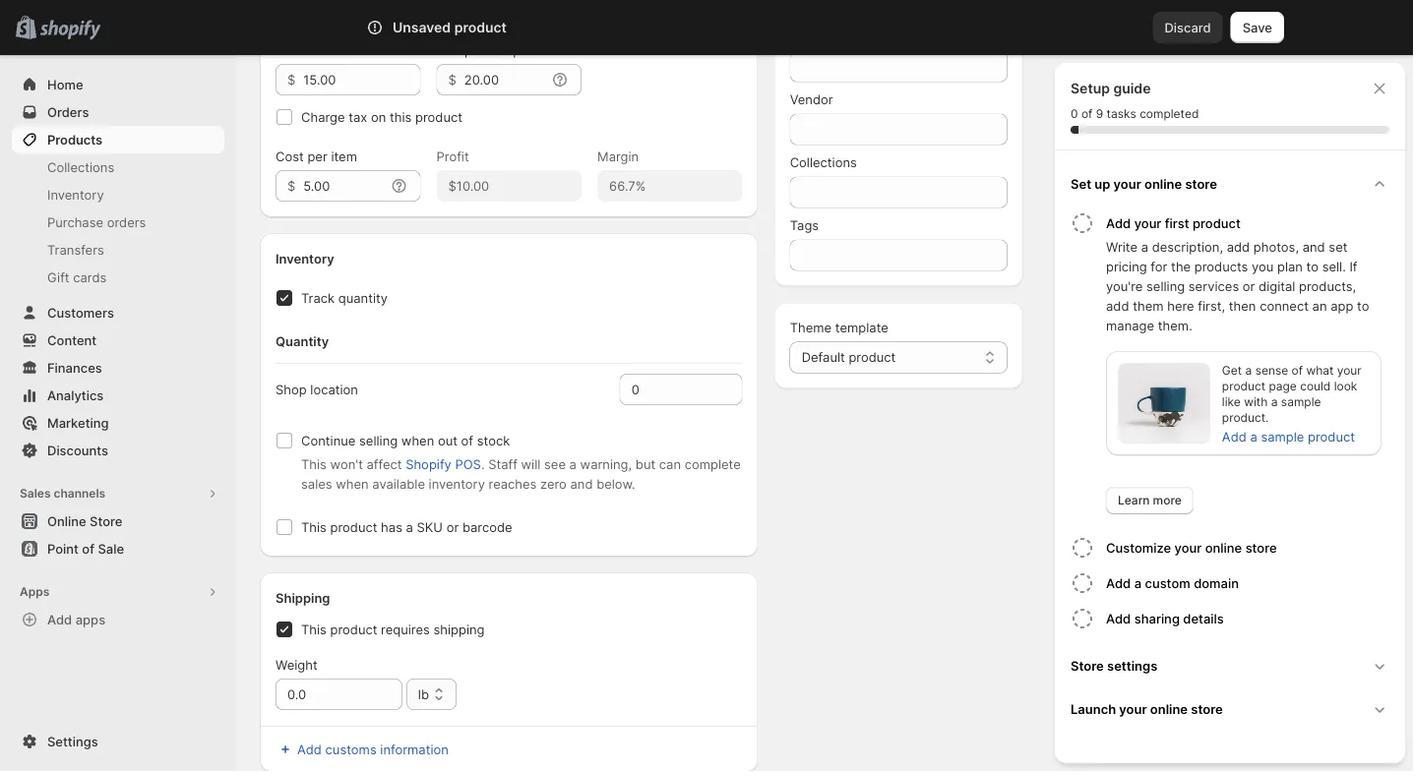 Task type: locate. For each thing, give the bounding box(es) containing it.
1 vertical spatial store
[[1246, 541, 1278, 556]]

first,
[[1199, 298, 1226, 314]]

but
[[636, 457, 656, 472]]

store up launch
[[1071, 659, 1105, 674]]

home link
[[12, 71, 225, 98]]

0 vertical spatial add
[[1228, 239, 1251, 255]]

settings link
[[12, 729, 225, 756]]

add inside 'button'
[[1107, 611, 1132, 627]]

gift cards link
[[12, 264, 225, 291]]

discard button
[[1154, 12, 1224, 43]]

per
[[308, 149, 328, 164]]

point
[[47, 542, 79, 557]]

add left apps
[[47, 612, 72, 628]]

product up description,
[[1193, 216, 1241, 231]]

$ down compare-
[[449, 72, 457, 87]]

channels
[[54, 487, 105, 501]]

of left sale on the bottom of page
[[82, 542, 94, 557]]

to right app
[[1358, 298, 1370, 314]]

add inside button
[[47, 612, 72, 628]]

lb
[[418, 687, 429, 703]]

selling down the for
[[1147, 279, 1186, 294]]

charge
[[301, 109, 345, 125]]

price
[[513, 42, 543, 58]]

add right mark add a custom domain as done icon
[[1107, 576, 1132, 591]]

a right "write" at right
[[1142, 239, 1149, 255]]

0 vertical spatial sample
[[1282, 395, 1322, 410]]

this up 'sales'
[[301, 457, 327, 472]]

1 horizontal spatial when
[[402, 433, 434, 449]]

1 horizontal spatial to
[[1358, 298, 1370, 314]]

or
[[1243, 279, 1256, 294], [447, 520, 459, 535]]

services
[[1189, 279, 1240, 294]]

apps button
[[12, 579, 225, 607]]

store up sale on the bottom of page
[[90, 514, 122, 529]]

your up the add a custom domain
[[1175, 541, 1203, 556]]

store up the add a custom domain "button"
[[1246, 541, 1278, 556]]

when up shopify
[[402, 433, 434, 449]]

or right sku
[[447, 520, 459, 535]]

your right launch
[[1120, 702, 1148, 717]]

add down product.
[[1223, 429, 1247, 445]]

add down you're
[[1107, 298, 1130, 314]]

collections down vendor
[[790, 155, 857, 170]]

add
[[1107, 216, 1132, 231], [1223, 429, 1247, 445], [1107, 576, 1132, 591], [1107, 611, 1132, 627], [47, 612, 72, 628], [297, 742, 322, 758]]

collections
[[790, 155, 857, 170], [47, 160, 114, 175]]

a right has
[[406, 520, 413, 535]]

1 vertical spatial and
[[571, 477, 593, 492]]

save
[[1243, 20, 1273, 35]]

this won't affect shopify pos
[[301, 457, 481, 472]]

sample down product.
[[1262, 429, 1305, 445]]

sales channels
[[20, 487, 105, 501]]

0 vertical spatial inventory
[[47, 187, 104, 202]]

products
[[47, 132, 102, 147]]

0 vertical spatial online
[[1145, 176, 1183, 192]]

add for first
[[1107, 216, 1132, 231]]

customs
[[326, 742, 377, 758]]

0 horizontal spatial add
[[1107, 298, 1130, 314]]

cost
[[276, 149, 304, 164]]

an
[[1313, 298, 1328, 314]]

add your first product element
[[1067, 237, 1398, 515]]

add inside "button"
[[1107, 576, 1132, 591]]

add
[[1228, 239, 1251, 255], [1107, 298, 1130, 314]]

0 horizontal spatial and
[[571, 477, 593, 492]]

online up add your first product at the right top of page
[[1145, 176, 1183, 192]]

Cost per item text field
[[304, 170, 386, 202]]

this
[[301, 457, 327, 472], [301, 520, 327, 535], [301, 622, 327, 638]]

learn more link
[[1107, 487, 1194, 515]]

of inside point of sale link
[[82, 542, 94, 557]]

cards
[[73, 270, 107, 285]]

$ down cost
[[288, 178, 296, 193]]

like
[[1223, 395, 1241, 410]]

a down page
[[1272, 395, 1279, 410]]

a inside the . staff will see a warning, but can complete sales when available inventory reaches zero and below.
[[570, 457, 577, 472]]

digital
[[1259, 279, 1296, 294]]

Weight text field
[[276, 679, 403, 711]]

add your first product button
[[1107, 206, 1398, 237]]

1 horizontal spatial collections
[[790, 155, 857, 170]]

0 horizontal spatial collections
[[47, 160, 114, 175]]

to left sell.
[[1307, 259, 1319, 274]]

vendor
[[790, 92, 834, 107]]

of up page
[[1292, 364, 1304, 378]]

1 vertical spatial this
[[301, 520, 327, 535]]

online store
[[47, 514, 122, 529]]

quantity
[[276, 334, 329, 349]]

2 vertical spatial store
[[1192, 702, 1224, 717]]

online store link
[[12, 508, 225, 536]]

a
[[1142, 239, 1149, 255], [1246, 364, 1253, 378], [1272, 395, 1279, 410], [1251, 429, 1258, 445], [570, 457, 577, 472], [406, 520, 413, 535], [1135, 576, 1142, 591]]

add left customs
[[297, 742, 322, 758]]

look
[[1335, 380, 1358, 394]]

has
[[381, 520, 403, 535]]

online
[[47, 514, 86, 529]]

setup
[[1071, 80, 1111, 97]]

Product type text field
[[790, 51, 1008, 82]]

online down settings
[[1151, 702, 1189, 717]]

complete
[[685, 457, 741, 472]]

home
[[47, 77, 83, 92]]

0 vertical spatial store
[[1186, 176, 1218, 192]]

selling up affect
[[359, 433, 398, 449]]

0 vertical spatial selling
[[1147, 279, 1186, 294]]

store for launch your online store
[[1192, 702, 1224, 717]]

product down get
[[1223, 380, 1266, 394]]

collections down products
[[47, 160, 114, 175]]

when down won't
[[336, 477, 369, 492]]

0 of 9 tasks completed
[[1071, 107, 1200, 121]]

sample down could
[[1282, 395, 1322, 410]]

$ for price
[[288, 72, 296, 87]]

0 horizontal spatial when
[[336, 477, 369, 492]]

see
[[545, 457, 566, 472]]

analytics link
[[12, 382, 225, 410]]

collections link
[[12, 154, 225, 181]]

inventory up track
[[276, 251, 335, 266]]

$ down the 'price'
[[288, 72, 296, 87]]

None number field
[[620, 374, 714, 406]]

1 vertical spatial selling
[[359, 433, 398, 449]]

your left "first" at right
[[1135, 216, 1162, 231]]

0 horizontal spatial inventory
[[47, 187, 104, 202]]

orders
[[47, 104, 89, 120]]

and inside write a description, add photos, and set pricing for the products you plan to sell. if you're selling services or digital products, add them here first, then connect an app to manage them.
[[1303, 239, 1326, 255]]

theme template
[[790, 321, 889, 336]]

product down look
[[1309, 429, 1356, 445]]

add for custom
[[1107, 576, 1132, 591]]

1 horizontal spatial store
[[1071, 659, 1105, 674]]

2 vertical spatial this
[[301, 622, 327, 638]]

sell.
[[1323, 259, 1347, 274]]

of left 9
[[1082, 107, 1093, 121]]

discounts link
[[12, 437, 225, 465]]

store up "first" at right
[[1186, 176, 1218, 192]]

get
[[1223, 364, 1243, 378]]

your up look
[[1338, 364, 1363, 378]]

product right this
[[416, 109, 463, 125]]

template
[[836, 321, 889, 336]]

Compare-at price text field
[[465, 64, 547, 96]]

Vendor text field
[[790, 114, 1008, 145]]

1 vertical spatial inventory
[[276, 251, 335, 266]]

products
[[1195, 259, 1249, 274]]

1 horizontal spatial or
[[1243, 279, 1256, 294]]

tags
[[790, 218, 819, 233]]

inventory up the purchase in the top of the page
[[47, 187, 104, 202]]

inventory
[[429, 477, 485, 492]]

mark customize your online store as done image
[[1071, 537, 1095, 560]]

store inside launch your online store button
[[1192, 702, 1224, 717]]

1 horizontal spatial and
[[1303, 239, 1326, 255]]

a right see
[[570, 457, 577, 472]]

transfers
[[47, 242, 104, 257]]

add up "write" at right
[[1107, 216, 1132, 231]]

1 vertical spatial store
[[1071, 659, 1105, 674]]

this down 'sales'
[[301, 520, 327, 535]]

compare-at price
[[437, 42, 543, 58]]

and right "zero"
[[571, 477, 593, 492]]

a inside "button"
[[1135, 576, 1142, 591]]

sample
[[1282, 395, 1322, 410], [1262, 429, 1305, 445]]

or inside write a description, add photos, and set pricing for the products you plan to sell. if you're selling services or digital products, add them here first, then connect an app to manage them.
[[1243, 279, 1256, 294]]

shopify
[[406, 457, 452, 472]]

1 vertical spatial when
[[336, 477, 369, 492]]

1 vertical spatial online
[[1206, 541, 1243, 556]]

your inside get a sense of what your product page could look like with a sample product. add a sample product
[[1338, 364, 1363, 378]]

store down store settings button
[[1192, 702, 1224, 717]]

product.
[[1223, 411, 1270, 425]]

product left requires
[[330, 622, 378, 638]]

cost per item
[[276, 149, 357, 164]]

a left custom
[[1135, 576, 1142, 591]]

3 this from the top
[[301, 622, 327, 638]]

$ for compare-at price
[[449, 72, 457, 87]]

customize your online store button
[[1107, 531, 1398, 566]]

products link
[[12, 126, 225, 154]]

0 vertical spatial this
[[301, 457, 327, 472]]

0 horizontal spatial store
[[90, 514, 122, 529]]

finances
[[47, 360, 102, 376]]

0 vertical spatial to
[[1307, 259, 1319, 274]]

Profit text field
[[437, 170, 582, 202]]

mark add sharing details as done image
[[1071, 608, 1095, 631]]

1 vertical spatial or
[[447, 520, 459, 535]]

this down shipping at the bottom of page
[[301, 622, 327, 638]]

charge tax on this product
[[301, 109, 463, 125]]

add apps
[[47, 612, 105, 628]]

continue selling when out of stock
[[301, 433, 510, 449]]

and left set
[[1303, 239, 1326, 255]]

a down product.
[[1251, 429, 1258, 445]]

inventory link
[[12, 181, 225, 209]]

add your first product
[[1107, 216, 1241, 231]]

track quantity
[[301, 290, 388, 306]]

store inside customize your online store button
[[1246, 541, 1278, 556]]

2 vertical spatial online
[[1151, 702, 1189, 717]]

online up domain
[[1206, 541, 1243, 556]]

customers link
[[12, 299, 225, 327]]

launch your online store button
[[1063, 688, 1398, 732]]

$ for cost per item
[[288, 178, 296, 193]]

add sharing details
[[1107, 611, 1225, 627]]

0 horizontal spatial selling
[[359, 433, 398, 449]]

customize
[[1107, 541, 1172, 556]]

products,
[[1300, 279, 1357, 294]]

1 horizontal spatial selling
[[1147, 279, 1186, 294]]

2 this from the top
[[301, 520, 327, 535]]

0 vertical spatial or
[[1243, 279, 1256, 294]]

or up then
[[1243, 279, 1256, 294]]

to
[[1307, 259, 1319, 274], [1358, 298, 1370, 314]]

add up products
[[1228, 239, 1251, 255]]

add right mark add sharing details as done icon
[[1107, 611, 1132, 627]]

with
[[1245, 395, 1269, 410]]

0 vertical spatial and
[[1303, 239, 1326, 255]]

sharing
[[1135, 611, 1181, 627]]

custom
[[1146, 576, 1191, 591]]

track
[[301, 290, 335, 306]]

this
[[390, 109, 412, 125]]

learn
[[1119, 494, 1151, 508]]

tasks
[[1107, 107, 1137, 121]]

$
[[288, 72, 296, 87], [449, 72, 457, 87], [288, 178, 296, 193]]

1 this from the top
[[301, 457, 327, 472]]



Task type: describe. For each thing, give the bounding box(es) containing it.
add a sample product button
[[1211, 423, 1368, 451]]

your for add your first product
[[1135, 216, 1162, 231]]

0 vertical spatial store
[[90, 514, 122, 529]]

sales
[[20, 487, 51, 501]]

zero
[[541, 477, 567, 492]]

add customs information button
[[264, 737, 755, 764]]

Tags text field
[[790, 240, 1008, 271]]

domain
[[1195, 576, 1240, 591]]

1 horizontal spatial inventory
[[276, 251, 335, 266]]

store settings
[[1071, 659, 1158, 674]]

barcode
[[463, 520, 513, 535]]

get a sense of what your product page could look like with a sample product. add a sample product
[[1223, 364, 1363, 445]]

add a custom domain button
[[1107, 566, 1398, 602]]

details
[[1184, 611, 1225, 627]]

add for details
[[1107, 611, 1132, 627]]

store settings button
[[1063, 645, 1398, 688]]

a inside write a description, add photos, and set pricing for the products you plan to sell. if you're selling services or digital products, add them here first, then connect an app to manage them.
[[1142, 239, 1149, 255]]

settings
[[1108, 659, 1158, 674]]

learn more
[[1119, 494, 1182, 508]]

settings
[[47, 735, 98, 750]]

available
[[373, 477, 425, 492]]

this for this product requires shipping
[[301, 622, 327, 638]]

mark add a custom domain as done image
[[1071, 572, 1095, 596]]

here
[[1168, 298, 1195, 314]]

marketing
[[47, 416, 109, 431]]

sense
[[1256, 364, 1289, 378]]

of right out
[[461, 433, 474, 449]]

this for this won't affect shopify pos
[[301, 457, 327, 472]]

0 horizontal spatial or
[[447, 520, 459, 535]]

purchase orders link
[[12, 209, 225, 236]]

product down the template
[[849, 350, 896, 365]]

1 vertical spatial add
[[1107, 298, 1130, 314]]

. staff will see a warning, but can complete sales when available inventory reaches zero and below.
[[301, 457, 741, 492]]

this for this product has a sku or barcode
[[301, 520, 327, 535]]

more
[[1154, 494, 1182, 508]]

and inside the . staff will see a warning, but can complete sales when available inventory reaches zero and below.
[[571, 477, 593, 492]]

collections inside collections link
[[47, 160, 114, 175]]

this product has a sku or barcode
[[301, 520, 513, 535]]

purchase orders
[[47, 215, 146, 230]]

1 vertical spatial to
[[1358, 298, 1370, 314]]

orders link
[[12, 98, 225, 126]]

setup guide
[[1071, 80, 1152, 97]]

setup guide dialog
[[1056, 63, 1406, 764]]

0 horizontal spatial to
[[1307, 259, 1319, 274]]

1 vertical spatial sample
[[1262, 429, 1305, 445]]

staff
[[489, 457, 518, 472]]

sku
[[417, 520, 443, 535]]

can
[[660, 457, 681, 472]]

on
[[371, 109, 386, 125]]

them
[[1133, 298, 1164, 314]]

pos
[[455, 457, 481, 472]]

connect
[[1260, 298, 1310, 314]]

add a custom domain
[[1107, 576, 1240, 591]]

margin
[[598, 149, 639, 164]]

then
[[1230, 298, 1257, 314]]

affect
[[367, 457, 402, 472]]

selling inside write a description, add photos, and set pricing for the products you plan to sell. if you're selling services or digital products, add them here first, then connect an app to manage them.
[[1147, 279, 1186, 294]]

product inside button
[[1193, 216, 1241, 231]]

Price text field
[[304, 64, 421, 96]]

when inside the . staff will see a warning, but can complete sales when available inventory reaches zero and below.
[[336, 477, 369, 492]]

shopify pos link
[[406, 457, 481, 472]]

default product
[[802, 350, 896, 365]]

discard
[[1165, 20, 1212, 35]]

point of sale link
[[12, 536, 225, 563]]

1 horizontal spatial add
[[1228, 239, 1251, 255]]

product up 'compare-at price'
[[455, 19, 507, 36]]

store for customize your online store
[[1246, 541, 1278, 556]]

gift
[[47, 270, 70, 285]]

unsaved product
[[393, 19, 507, 36]]

product left has
[[330, 520, 378, 535]]

content
[[47, 333, 97, 348]]

apps
[[76, 612, 105, 628]]

a right get
[[1246, 364, 1253, 378]]

you
[[1253, 259, 1274, 274]]

customers
[[47, 305, 114, 321]]

shopify image
[[40, 20, 101, 40]]

sales
[[301, 477, 332, 492]]

Margin text field
[[598, 170, 743, 202]]

0 vertical spatial when
[[402, 433, 434, 449]]

online for customize your online store
[[1206, 541, 1243, 556]]

shop
[[276, 382, 307, 397]]

manage
[[1107, 318, 1155, 333]]

marketing link
[[12, 410, 225, 437]]

your right up
[[1114, 176, 1142, 192]]

profit
[[437, 149, 469, 164]]

mark add your first product as done image
[[1071, 212, 1095, 235]]

completed
[[1140, 107, 1200, 121]]

requires
[[381, 622, 430, 638]]

9
[[1097, 107, 1104, 121]]

gift cards
[[47, 270, 107, 285]]

out
[[438, 433, 458, 449]]

the
[[1172, 259, 1192, 274]]

discounts
[[47, 443, 108, 458]]

write
[[1107, 239, 1138, 255]]

online for launch your online store
[[1151, 702, 1189, 717]]

your for launch your online store
[[1120, 702, 1148, 717]]

orders
[[107, 215, 146, 230]]

0
[[1071, 107, 1079, 121]]

shipping
[[434, 622, 485, 638]]

unsaved
[[393, 19, 451, 36]]

of inside get a sense of what your product page could look like with a sample product. add a sample product
[[1292, 364, 1304, 378]]

store inside setup guide dialog
[[1071, 659, 1105, 674]]

inventory inside 'inventory' link
[[47, 187, 104, 202]]

store inside set up your online store button
[[1186, 176, 1218, 192]]

could
[[1301, 380, 1332, 394]]

apps
[[20, 585, 50, 600]]

will
[[521, 457, 541, 472]]

sale
[[98, 542, 124, 557]]

add for information
[[297, 742, 322, 758]]

search button
[[421, 12, 993, 43]]

set
[[1071, 176, 1092, 192]]

add inside get a sense of what your product page could look like with a sample product. add a sample product
[[1223, 429, 1247, 445]]

your for customize your online store
[[1175, 541, 1203, 556]]

.
[[481, 457, 485, 472]]

warning,
[[581, 457, 632, 472]]

first
[[1166, 216, 1190, 231]]

launch your online store
[[1071, 702, 1224, 717]]

Collections text field
[[790, 177, 1008, 208]]

analytics
[[47, 388, 104, 403]]



Task type: vqa. For each thing, say whether or not it's contained in the screenshot.
text field
no



